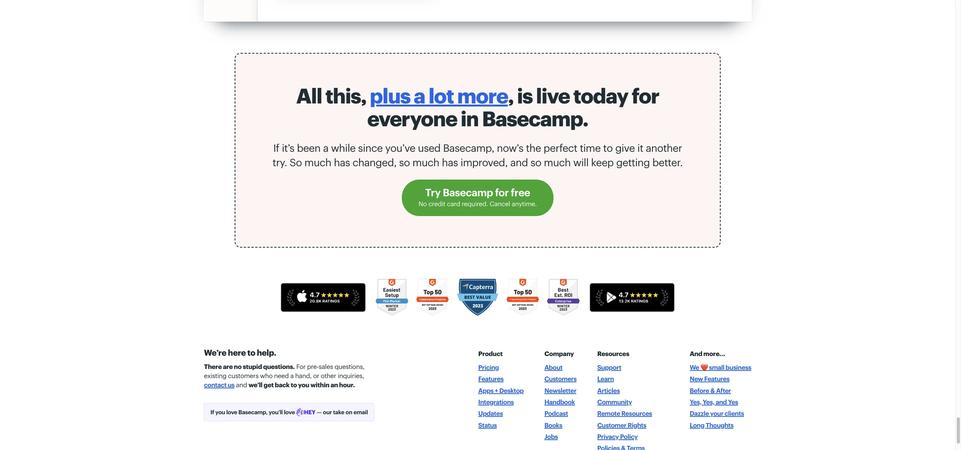 Task type: locate. For each thing, give the bounding box(es) containing it.
remote resources
[[597, 410, 652, 418]]

other
[[321, 372, 336, 380]]

status
[[478, 422, 497, 429]]

long thoughts
[[690, 422, 734, 429]]

love down us
[[226, 409, 237, 416]]

it's
[[282, 142, 294, 154]]

getting
[[616, 156, 650, 168]]

love right you'll
[[284, 409, 295, 416]]

1 horizontal spatial has
[[442, 156, 458, 168]]

0 horizontal spatial yes,
[[690, 398, 701, 406]]

0 horizontal spatial so
[[399, 156, 410, 168]]

after
[[716, 387, 731, 395]]

take
[[333, 409, 344, 416]]

business
[[726, 364, 751, 371]]

new features
[[690, 375, 730, 383]]

0 horizontal spatial much
[[304, 156, 331, 168]]

books link
[[544, 422, 562, 429]]

&
[[710, 387, 715, 395]]

here
[[228, 348, 246, 358]]

2 vertical spatial and
[[716, 398, 727, 406]]

more
[[457, 83, 508, 108]]

now's
[[497, 142, 523, 154]]

much down been at the left top of the page
[[304, 156, 331, 168]]

so down the
[[531, 156, 541, 168]]

we're
[[204, 348, 226, 358]]

resources up support link
[[597, 350, 629, 358]]

1 horizontal spatial and
[[510, 156, 528, 168]]

so down you've
[[399, 156, 410, 168]]

customers
[[228, 372, 259, 380]]

hour.
[[339, 381, 355, 389]]

pricing link
[[478, 364, 499, 371]]

1 horizontal spatial to
[[291, 381, 297, 389]]

1 horizontal spatial for
[[632, 83, 659, 108]]

new
[[690, 375, 703, 383]]

a left "lot"
[[414, 83, 425, 108]]

1 horizontal spatial love
[[284, 409, 295, 416]]

0 vertical spatial resources
[[597, 350, 629, 358]]

and
[[510, 156, 528, 168], [236, 381, 247, 389], [716, 398, 727, 406]]

if you love basecamp, you'll love
[[210, 409, 296, 416]]

resources up rights at the bottom right of page
[[621, 410, 652, 418]]

1 horizontal spatial yes,
[[703, 398, 714, 406]]

you've
[[385, 142, 415, 154]]

0 horizontal spatial a
[[290, 372, 294, 380]]

2 love from the left
[[284, 409, 295, 416]]

2 horizontal spatial a
[[414, 83, 425, 108]]

0 horizontal spatial and
[[236, 381, 247, 389]]

1 vertical spatial you
[[215, 409, 225, 416]]

2 vertical spatial to
[[291, 381, 297, 389]]

0 vertical spatial for
[[632, 83, 659, 108]]

much down perfect
[[544, 156, 571, 168]]

0 horizontal spatial if
[[210, 409, 214, 416]]

who
[[260, 372, 273, 380]]

to up the stupid
[[247, 348, 255, 358]]

0 vertical spatial a
[[414, 83, 425, 108]]

for pre-sales questions, existing customers who need a hand, or other inquiries, contact us and we'll get back to you within an hour.
[[204, 363, 364, 389]]

try
[[425, 186, 441, 199]]

2 horizontal spatial and
[[716, 398, 727, 406]]

a inside if it's been a while since you've used basecamp, now's the perfect time to give it another try. so much has changed, so much has improved, and so much will keep getting better.
[[323, 142, 328, 154]]

1 vertical spatial resources
[[621, 410, 652, 418]]

1 horizontal spatial features
[[704, 375, 730, 383]]

card
[[447, 200, 460, 208]]

yes,
[[690, 398, 701, 406], [703, 398, 714, 406]]

live
[[536, 83, 570, 108]]

changed,
[[353, 156, 397, 168]]

existing
[[204, 372, 226, 380]]

0 horizontal spatial features
[[478, 375, 504, 383]]

has left improved,
[[442, 156, 458, 168]]

a inside for pre-sales questions, existing customers who need a hand, or other inquiries, contact us and we'll get back to you within an hour.
[[290, 372, 294, 380]]

used
[[418, 142, 441, 154]]

free
[[511, 186, 530, 199]]

1 horizontal spatial you
[[298, 381, 309, 389]]

remote resources link
[[597, 410, 652, 418]]

0 horizontal spatial has
[[334, 156, 350, 168]]

for
[[632, 83, 659, 108], [495, 186, 509, 199]]

since
[[358, 142, 383, 154]]

0 vertical spatial basecamp,
[[443, 142, 494, 154]]

for
[[296, 363, 306, 371]]

0 vertical spatial you
[[298, 381, 309, 389]]

1 vertical spatial for
[[495, 186, 509, 199]]

has down while
[[334, 156, 350, 168]]

no
[[418, 200, 427, 208]]

try.
[[273, 156, 287, 168]]

handbook link
[[544, 398, 575, 406]]

or
[[313, 372, 319, 380]]

yes, yes, and yes
[[690, 398, 738, 406]]

to right "back"
[[291, 381, 297, 389]]

we ❤️ small business
[[690, 364, 751, 371]]

privacy policy
[[597, 433, 638, 441]]

a right been at the left top of the page
[[323, 142, 328, 154]]

you down hand,
[[298, 381, 309, 389]]

and down now's
[[510, 156, 528, 168]]

0 vertical spatial if
[[273, 142, 279, 154]]

if left it's
[[273, 142, 279, 154]]

and down customers
[[236, 381, 247, 389]]

updates link
[[478, 410, 503, 418]]

and down after
[[716, 398, 727, 406]]

you
[[298, 381, 309, 389], [215, 409, 225, 416]]

basecamp, left you'll
[[238, 409, 267, 416]]

1 horizontal spatial so
[[531, 156, 541, 168]]

1 horizontal spatial if
[[273, 142, 279, 154]]

you'll
[[269, 409, 283, 416]]

a right 'need'
[[290, 372, 294, 380]]

need
[[274, 372, 289, 380]]

a
[[414, 83, 425, 108], [323, 142, 328, 154], [290, 372, 294, 380]]

give
[[615, 142, 635, 154]]

1 vertical spatial to
[[247, 348, 255, 358]]

it
[[637, 142, 643, 154]]

1 vertical spatial a
[[323, 142, 328, 154]]

resources
[[597, 350, 629, 358], [621, 410, 652, 418]]

has
[[334, 156, 350, 168], [442, 156, 458, 168]]

plus
[[370, 83, 410, 108]]

customer rights
[[597, 422, 646, 429]]

podcast link
[[544, 410, 568, 418]]

for inside ", is live today for everyone in basecamp."
[[632, 83, 659, 108]]

newsletter link
[[544, 387, 576, 395]]

0 horizontal spatial love
[[226, 409, 237, 416]]

if inside if it's been a while since you've used basecamp, now's the perfect time to give it another try. so much has changed, so much has improved, and so much will keep getting better.
[[273, 142, 279, 154]]

everyone
[[367, 106, 457, 131]]

1 horizontal spatial much
[[412, 156, 439, 168]]

articles link
[[597, 387, 620, 395]]

pre-
[[307, 363, 319, 371]]

for inside try basecamp for free no credit card required. cancel anytime.
[[495, 186, 509, 199]]

2 horizontal spatial much
[[544, 156, 571, 168]]

more…
[[703, 350, 725, 358]]

1 yes, from the left
[[690, 398, 701, 406]]

much down used
[[412, 156, 439, 168]]

features down small
[[704, 375, 730, 383]]

0 horizontal spatial for
[[495, 186, 509, 199]]

and inside for pre-sales questions, existing customers who need a hand, or other inquiries, contact us and we'll get back to you within an hour.
[[236, 381, 247, 389]]

to up 'keep' at the top right of page
[[603, 142, 613, 154]]

customers link
[[544, 375, 577, 383]]

2 vertical spatial a
[[290, 372, 294, 380]]

2 horizontal spatial to
[[603, 142, 613, 154]]

1 horizontal spatial basecamp,
[[443, 142, 494, 154]]

0 vertical spatial and
[[510, 156, 528, 168]]

newsletter
[[544, 387, 576, 395]]

features down pricing
[[478, 375, 504, 383]]

0 vertical spatial to
[[603, 142, 613, 154]]

support link
[[597, 364, 621, 371]]

0 horizontal spatial you
[[215, 409, 225, 416]]

inquiries,
[[338, 372, 364, 380]]

questions.
[[263, 363, 295, 371]]

1 vertical spatial basecamp,
[[238, 409, 267, 416]]

0 horizontal spatial basecamp,
[[238, 409, 267, 416]]

hand,
[[295, 372, 312, 380]]

community link
[[597, 398, 632, 406]]

if down the contact
[[210, 409, 214, 416]]

integrations link
[[478, 398, 514, 406]]

back
[[275, 381, 290, 389]]

basecamp, up improved,
[[443, 142, 494, 154]]

yes, up dazzle
[[690, 398, 701, 406]]

1 vertical spatial if
[[210, 409, 214, 416]]

1 vertical spatial and
[[236, 381, 247, 389]]

2 yes, from the left
[[703, 398, 714, 406]]

yes, down before & after
[[703, 398, 714, 406]]

if
[[273, 142, 279, 154], [210, 409, 214, 416]]

you down contact us link
[[215, 409, 225, 416]]

1 horizontal spatial a
[[323, 142, 328, 154]]



Task type: vqa. For each thing, say whether or not it's contained in the screenshot.
Dazzle your clients
yes



Task type: describe. For each thing, give the bounding box(es) containing it.
0 horizontal spatial to
[[247, 348, 255, 358]]

before & after
[[690, 387, 731, 395]]

before & after link
[[690, 387, 731, 395]]

today
[[573, 83, 628, 108]]

are
[[223, 363, 233, 371]]

a for been
[[323, 142, 328, 154]]

learn link
[[597, 375, 614, 383]]

apps + desktop
[[478, 387, 524, 395]]

long
[[690, 422, 704, 429]]

support
[[597, 364, 621, 371]]

plus a lot more link
[[370, 83, 508, 108]]

basecamp, inside if it's been a while since you've used basecamp, now's the perfect time to give it another try. so much has changed, so much has improved, and so much will keep getting better.
[[443, 142, 494, 154]]

privacy
[[597, 433, 619, 441]]

basecamp.
[[482, 106, 588, 131]]

to inside if it's been a while since you've used basecamp, now's the perfect time to give it another try. so much has changed, so much has improved, and so much will keep getting better.
[[603, 142, 613, 154]]

while
[[331, 142, 356, 154]]

yes, yes, and yes link
[[690, 398, 738, 406]]

2 has from the left
[[442, 156, 458, 168]]

community
[[597, 398, 632, 406]]

improved,
[[461, 156, 508, 168]]

the
[[526, 142, 541, 154]]

jobs link
[[544, 433, 558, 441]]

questions,
[[335, 363, 364, 371]]

if for if it's been a while since you've used basecamp, now's the perfect time to give it another try. so much has changed, so much has improved, and so much will keep getting better.
[[273, 142, 279, 154]]

if it's been a while since you've used basecamp, now's the perfect time to give it another try. so much has changed, so much has improved, and so much will keep getting better.
[[273, 142, 683, 168]]

1 has from the left
[[334, 156, 350, 168]]

,
[[508, 83, 514, 108]]

long thoughts link
[[690, 422, 734, 429]]

podcast
[[544, 410, 568, 418]]

pricing
[[478, 364, 499, 371]]

anytime.
[[512, 200, 537, 208]]

so
[[290, 156, 302, 168]]

been
[[297, 142, 321, 154]]

on
[[345, 409, 352, 416]]

contact
[[204, 381, 226, 389]]

we'll
[[249, 381, 262, 389]]

contact us link
[[204, 381, 234, 389]]

remote
[[597, 410, 620, 418]]

yes
[[728, 398, 738, 406]]

integrations
[[478, 398, 514, 406]]

apps + desktop link
[[478, 387, 524, 395]]

about
[[544, 364, 562, 371]]

we ❤️ small business link
[[690, 364, 751, 371]]

desktop
[[499, 387, 524, 395]]

1 much from the left
[[304, 156, 331, 168]]

privacy policy link
[[597, 433, 638, 441]]

1 so from the left
[[399, 156, 410, 168]]

within
[[310, 381, 329, 389]]

dazzle
[[690, 410, 709, 418]]

, is live today for everyone in basecamp.
[[367, 83, 659, 131]]

your
[[710, 410, 723, 418]]

to inside for pre-sales questions, existing customers who need a hand, or other inquiries, contact us and we'll get back to you within an hour.
[[291, 381, 297, 389]]

1 features from the left
[[478, 375, 504, 383]]

new features link
[[690, 375, 730, 383]]

cancel
[[490, 200, 510, 208]]

status link
[[478, 422, 497, 429]]

2 so from the left
[[531, 156, 541, 168]]

get
[[264, 381, 274, 389]]

we're here to help.
[[204, 348, 276, 358]]

features link
[[478, 375, 504, 383]]

product
[[478, 350, 503, 358]]

learn
[[597, 375, 614, 383]]

thoughts
[[706, 422, 734, 429]]

all this, plus a lot more
[[296, 83, 508, 108]]

no
[[234, 363, 242, 371]]

if for if you love basecamp, you'll love
[[210, 409, 214, 416]]

sales
[[319, 363, 333, 371]]

and inside if it's been a while since you've used basecamp, now's the perfect time to give it another try. so much has changed, so much has improved, and so much will keep getting better.
[[510, 156, 528, 168]]

3 much from the left
[[544, 156, 571, 168]]

we
[[690, 364, 699, 371]]

2 features from the left
[[704, 375, 730, 383]]

help.
[[257, 348, 276, 358]]

a for plus
[[414, 83, 425, 108]]

dazzle your clients
[[690, 410, 744, 418]]

—
[[316, 409, 322, 416]]

perfect
[[544, 142, 577, 154]]

better.
[[652, 156, 683, 168]]

you inside for pre-sales questions, existing customers who need a hand, or other inquiries, contact us and we'll get back to you within an hour.
[[298, 381, 309, 389]]

rights
[[628, 422, 646, 429]]

1 love from the left
[[226, 409, 237, 416]]

articles
[[597, 387, 620, 395]]

jobs
[[544, 433, 558, 441]]

updates
[[478, 410, 503, 418]]

an
[[331, 381, 338, 389]]

+
[[495, 387, 498, 395]]

credit
[[428, 200, 445, 208]]

basecamp
[[443, 186, 493, 199]]

all
[[296, 83, 322, 108]]

2 much from the left
[[412, 156, 439, 168]]



